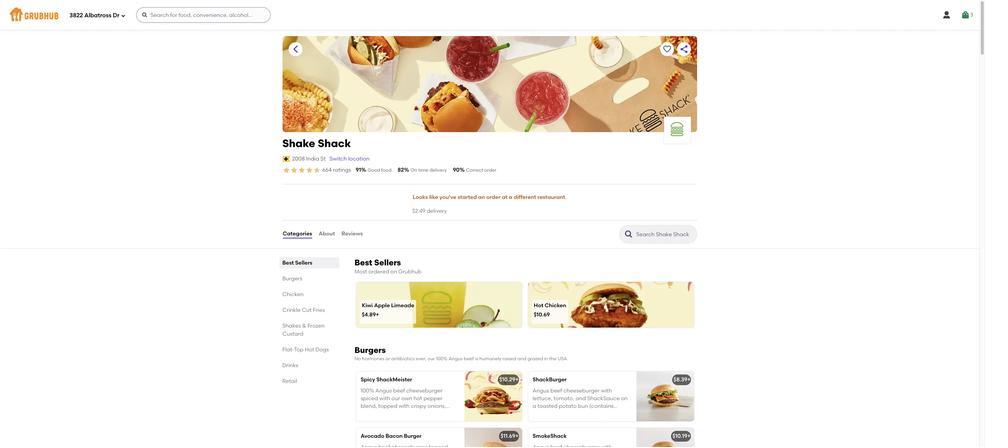 Task type: describe. For each thing, give the bounding box(es) containing it.
different
[[514, 194, 537, 201]]

dr
[[113, 12, 119, 19]]

crinkle
[[283, 307, 301, 313]]

location
[[348, 155, 370, 162]]

with inside the angus beef cheeseburger with lettuce, tomato, and shacksauce on a toasted potato bun (contains sesame, eggs, milk, soy, wheat, and gluten)
[[601, 387, 612, 394]]

dogs
[[316, 346, 329, 353]]

our for burgers
[[428, 356, 435, 361]]

spicy shackmeister image
[[465, 372, 522, 422]]

pepper
[[424, 395, 443, 402]]

82
[[398, 167, 404, 173]]

cheeseburger inside the angus beef cheeseburger with lettuce, tomato, and shacksauce on a toasted potato bun (contains sesame, eggs, milk, soy, wheat, and gluten)
[[564, 387, 600, 394]]

sellers for best sellers
[[295, 260, 313, 266]]

hot inside tab
[[305, 346, 314, 353]]

st
[[321, 155, 326, 162]]

3
[[971, 11, 974, 18]]

time
[[419, 168, 429, 173]]

flat-
[[283, 346, 294, 353]]

smokeshack
[[533, 433, 567, 440]]

cherry
[[386, 411, 403, 417]]

apple
[[374, 302, 390, 309]]

angus inside burgers no hormones or antibiotics ever, our 100% angus beef is humanely raised and grazed in the usa
[[449, 356, 463, 361]]

shackmeister
[[377, 377, 413, 383]]

$8.39
[[674, 377, 688, 383]]

reviews
[[342, 231, 363, 237]]

grazed
[[528, 356, 543, 361]]

$10.19
[[673, 433, 688, 440]]

share icon image
[[680, 45, 689, 54]]

usa
[[558, 356, 568, 361]]

hot
[[414, 395, 423, 402]]

svg image
[[121, 13, 126, 18]]

antibiotics
[[392, 356, 415, 361]]

3822
[[70, 12, 83, 19]]

svg image inside 3 button
[[962, 10, 971, 20]]

spicy shackmeister
[[361, 377, 413, 383]]

raised
[[503, 356, 517, 361]]

a inside button
[[509, 194, 513, 201]]

0 vertical spatial delivery
[[430, 168, 447, 173]]

1 vertical spatial delivery
[[427, 208, 447, 215]]

switch location button
[[329, 155, 370, 163]]

retail
[[283, 378, 297, 384]]

shakes & frozen custard
[[283, 323, 325, 337]]

+ for spicy shackmeister
[[516, 377, 519, 383]]

best for best sellers most ordered on grubhub
[[355, 258, 373, 267]]

best sellers tab
[[283, 259, 336, 267]]

own
[[402, 395, 413, 402]]

ever,
[[416, 356, 427, 361]]

0 vertical spatial order
[[485, 168, 497, 173]]

about button
[[319, 220, 336, 248]]

bacon
[[386, 433, 403, 440]]

potato
[[559, 403, 577, 410]]

+ for smokeshack
[[688, 433, 691, 440]]

0 horizontal spatial svg image
[[142, 12, 148, 18]]

on time delivery
[[411, 168, 447, 173]]

flat-top hot dogs
[[283, 346, 329, 353]]

limeade
[[391, 302, 415, 309]]

avocado bacon burger image
[[465, 428, 522, 447]]

crinkle cut fries tab
[[283, 306, 336, 314]]

tomato,
[[554, 395, 575, 402]]

categories button
[[283, 220, 313, 248]]

lettuce,
[[533, 395, 553, 402]]

chicken tab
[[283, 290, 336, 298]]

cut
[[302, 307, 312, 313]]

about
[[319, 231, 335, 237]]

shakes
[[283, 323, 301, 329]]

avocado
[[361, 433, 385, 440]]

spiced
[[361, 395, 378, 402]]

on
[[411, 168, 418, 173]]

100% inside 100% angus beef cheeseburger spiced with our own hot pepper blend, topped with crispy onions, chopped cherry peppers and shacksauce.
[[361, 387, 374, 394]]

flat-top hot dogs tab
[[283, 346, 336, 354]]

91
[[356, 167, 361, 173]]

burgers for burgers
[[283, 275, 303, 282]]

2 vertical spatial with
[[399, 403, 410, 410]]

2008 india st button
[[292, 155, 326, 163]]

avocado bacon burger
[[361, 433, 422, 440]]

correct
[[466, 168, 484, 173]]

a inside the angus beef cheeseburger with lettuce, tomato, and shacksauce on a toasted potato bun (contains sesame, eggs, milk, soy, wheat, and gluten)
[[533, 403, 537, 410]]

an
[[479, 194, 485, 201]]

looks
[[413, 194, 428, 201]]

$10.19 +
[[673, 433, 691, 440]]

+ for shackburger
[[688, 377, 691, 383]]

in
[[545, 356, 549, 361]]

looks like you've started an order at a different restaurant. button
[[413, 189, 567, 206]]

the
[[550, 356, 557, 361]]

3 button
[[962, 8, 974, 22]]

sesame,
[[533, 411, 555, 417]]

$4.89
[[362, 312, 376, 318]]

our for 100%
[[392, 395, 400, 402]]

shackburger image
[[637, 372, 694, 422]]

milk,
[[571, 411, 583, 417]]

search icon image
[[625, 230, 634, 239]]

beef inside the angus beef cheeseburger with lettuce, tomato, and shacksauce on a toasted potato bun (contains sesame, eggs, milk, soy, wheat, and gluten)
[[551, 387, 563, 394]]

$10.29 +
[[500, 377, 519, 383]]

Search Shake Shack search field
[[636, 231, 695, 238]]

angus inside the angus beef cheeseburger with lettuce, tomato, and shacksauce on a toasted potato bun (contains sesame, eggs, milk, soy, wheat, and gluten)
[[533, 387, 550, 394]]

angus inside 100% angus beef cheeseburger spiced with our own hot pepper blend, topped with crispy onions, chopped cherry peppers and shacksauce.
[[376, 387, 392, 394]]

no
[[355, 356, 361, 361]]

Search for food, convenience, alcohol... search field
[[136, 7, 271, 23]]

$2.49
[[413, 208, 426, 215]]

peppers
[[404, 411, 425, 417]]

hot inside hot chicken $10.69
[[534, 302, 544, 309]]

drinks tab
[[283, 361, 336, 369]]

grubhub
[[399, 268, 422, 275]]

2008
[[292, 155, 305, 162]]

looks like you've started an order at a different restaurant.
[[413, 194, 567, 201]]

good
[[368, 168, 380, 173]]

good food
[[368, 168, 392, 173]]

shake
[[283, 137, 315, 150]]

2008 india st
[[292, 155, 326, 162]]

save this restaurant image
[[663, 45, 672, 54]]

cheeseburger inside 100% angus beef cheeseburger spiced with our own hot pepper blend, topped with crispy onions, chopped cherry peppers and shacksauce.
[[407, 387, 443, 394]]



Task type: vqa. For each thing, say whether or not it's contained in the screenshot.
Bagels
no



Task type: locate. For each thing, give the bounding box(es) containing it.
svg image
[[943, 10, 952, 20], [962, 10, 971, 20], [142, 12, 148, 18]]

sellers inside best sellers most ordered on grubhub
[[375, 258, 401, 267]]

chicken up $10.69
[[545, 302, 567, 309]]

categories
[[283, 231, 312, 237]]

100% right ever, on the left of the page
[[436, 356, 448, 361]]

chopped
[[361, 411, 385, 417]]

1 cheeseburger from the left
[[407, 387, 443, 394]]

beef inside 100% angus beef cheeseburger spiced with our own hot pepper blend, topped with crispy onions, chopped cherry peppers and shacksauce.
[[393, 387, 405, 394]]

eggs,
[[556, 411, 570, 417]]

chicken up crinkle at left
[[283, 291, 304, 298]]

toasted
[[538, 403, 558, 410]]

1 vertical spatial chicken
[[545, 302, 567, 309]]

our
[[428, 356, 435, 361], [392, 395, 400, 402]]

with
[[601, 387, 612, 394], [380, 395, 391, 402], [399, 403, 410, 410]]

1 vertical spatial on
[[622, 395, 628, 402]]

1 vertical spatial with
[[380, 395, 391, 402]]

2 cheeseburger from the left
[[564, 387, 600, 394]]

smokeshack image
[[637, 428, 694, 447]]

a right the at
[[509, 194, 513, 201]]

1 horizontal spatial 100%
[[436, 356, 448, 361]]

blend,
[[361, 403, 377, 410]]

0 vertical spatial with
[[601, 387, 612, 394]]

burgers for burgers no hormones or antibiotics ever, our 100% angus beef is humanely raised and grazed in the usa
[[355, 345, 386, 355]]

is
[[475, 356, 479, 361]]

best
[[355, 258, 373, 267], [283, 260, 294, 266]]

save this restaurant button
[[661, 42, 674, 56]]

$10.29
[[500, 377, 516, 383]]

90
[[453, 167, 460, 173]]

$10.69
[[534, 312, 550, 318]]

1 horizontal spatial svg image
[[943, 10, 952, 20]]

cheeseburger up bun
[[564, 387, 600, 394]]

onions,
[[428, 403, 446, 410]]

shake shack logo image
[[665, 117, 691, 144]]

started
[[458, 194, 477, 201]]

frozen
[[308, 323, 325, 329]]

664
[[323, 167, 332, 173]]

1 vertical spatial order
[[487, 194, 501, 201]]

1 horizontal spatial a
[[533, 403, 537, 410]]

0 vertical spatial hot
[[534, 302, 544, 309]]

&
[[302, 323, 306, 329]]

100% inside burgers no hormones or antibiotics ever, our 100% angus beef is humanely raised and grazed in the usa
[[436, 356, 448, 361]]

0 horizontal spatial on
[[391, 268, 397, 275]]

0 horizontal spatial chicken
[[283, 291, 304, 298]]

best inside tab
[[283, 260, 294, 266]]

a down the lettuce,
[[533, 403, 537, 410]]

sellers inside tab
[[295, 260, 313, 266]]

order inside button
[[487, 194, 501, 201]]

and inside 100% angus beef cheeseburger spiced with our own hot pepper blend, topped with crispy onions, chopped cherry peppers and shacksauce.
[[427, 411, 437, 417]]

delivery down like
[[427, 208, 447, 215]]

$11.69 +
[[501, 433, 519, 440]]

chicken inside hot chicken $10.69
[[545, 302, 567, 309]]

2 horizontal spatial svg image
[[962, 10, 971, 20]]

1 horizontal spatial chicken
[[545, 302, 567, 309]]

0 horizontal spatial a
[[509, 194, 513, 201]]

crispy
[[411, 403, 427, 410]]

switch
[[330, 155, 347, 162]]

burgers tab
[[283, 275, 336, 283]]

drinks
[[283, 362, 298, 369]]

1 horizontal spatial our
[[428, 356, 435, 361]]

kiwi apple limeade $4.89 +
[[362, 302, 415, 318]]

$2.49 delivery
[[413, 208, 447, 215]]

beef inside burgers no hormones or antibiotics ever, our 100% angus beef is humanely raised and grazed in the usa
[[464, 356, 474, 361]]

shakes & frozen custard tab
[[283, 322, 336, 338]]

0 horizontal spatial our
[[392, 395, 400, 402]]

best sellers most ordered on grubhub
[[355, 258, 422, 275]]

beef left is
[[464, 356, 474, 361]]

1 horizontal spatial beef
[[464, 356, 474, 361]]

humanely
[[480, 356, 502, 361]]

3822 albatross dr
[[70, 12, 119, 19]]

with down own
[[399, 403, 410, 410]]

and right raised
[[518, 356, 527, 361]]

0 horizontal spatial angus
[[376, 387, 392, 394]]

0 horizontal spatial sellers
[[295, 260, 313, 266]]

hot up $10.69
[[534, 302, 544, 309]]

chicken
[[283, 291, 304, 298], [545, 302, 567, 309]]

0 horizontal spatial best
[[283, 260, 294, 266]]

$11.69
[[501, 433, 516, 440]]

burgers up "hormones"
[[355, 345, 386, 355]]

fries
[[313, 307, 325, 313]]

burgers down best sellers
[[283, 275, 303, 282]]

1 horizontal spatial with
[[399, 403, 410, 410]]

best up most
[[355, 258, 373, 267]]

1 horizontal spatial angus
[[449, 356, 463, 361]]

beef
[[464, 356, 474, 361], [393, 387, 405, 394], [551, 387, 563, 394]]

1 vertical spatial hot
[[305, 346, 314, 353]]

burgers inside tab
[[283, 275, 303, 282]]

shack
[[318, 137, 351, 150]]

order
[[485, 168, 497, 173], [487, 194, 501, 201]]

100% angus beef cheeseburger spiced with our own hot pepper blend, topped with crispy onions, chopped cherry peppers and shacksauce.
[[361, 387, 446, 425]]

our left own
[[392, 395, 400, 402]]

food
[[382, 168, 392, 173]]

hot
[[534, 302, 544, 309], [305, 346, 314, 353]]

1 horizontal spatial best
[[355, 258, 373, 267]]

and inside burgers no hormones or antibiotics ever, our 100% angus beef is humanely raised and grazed in the usa
[[518, 356, 527, 361]]

chicken inside tab
[[283, 291, 304, 298]]

0 vertical spatial 100%
[[436, 356, 448, 361]]

shacksauce.
[[361, 419, 395, 425]]

retail tab
[[283, 377, 336, 385]]

our inside burgers no hormones or antibiotics ever, our 100% angus beef is humanely raised and grazed in the usa
[[428, 356, 435, 361]]

beef up the tomato,
[[551, 387, 563, 394]]

0 horizontal spatial 100%
[[361, 387, 374, 394]]

1 horizontal spatial on
[[622, 395, 628, 402]]

hot right top
[[305, 346, 314, 353]]

1 vertical spatial 100%
[[361, 387, 374, 394]]

1 vertical spatial our
[[392, 395, 400, 402]]

angus left is
[[449, 356, 463, 361]]

2 horizontal spatial with
[[601, 387, 612, 394]]

0 horizontal spatial cheeseburger
[[407, 387, 443, 394]]

with up shacksauce
[[601, 387, 612, 394]]

100%
[[436, 356, 448, 361], [361, 387, 374, 394]]

1 vertical spatial burgers
[[355, 345, 386, 355]]

hot chicken $10.69
[[534, 302, 567, 318]]

cheeseburger up hot
[[407, 387, 443, 394]]

top
[[294, 346, 304, 353]]

on right ordered
[[391, 268, 397, 275]]

at
[[502, 194, 508, 201]]

wheat,
[[596, 411, 614, 417]]

crinkle cut fries
[[283, 307, 325, 313]]

100% up spiced
[[361, 387, 374, 394]]

best sellers
[[283, 260, 313, 266]]

burgers
[[283, 275, 303, 282], [355, 345, 386, 355]]

0 vertical spatial chicken
[[283, 291, 304, 298]]

angus up the lettuce,
[[533, 387, 550, 394]]

bun
[[578, 403, 589, 410]]

or
[[386, 356, 390, 361]]

shacksauce
[[588, 395, 620, 402]]

on inside the angus beef cheeseburger with lettuce, tomato, and shacksauce on a toasted potato bun (contains sesame, eggs, milk, soy, wheat, and gluten)
[[622, 395, 628, 402]]

best for best sellers
[[283, 260, 294, 266]]

0 horizontal spatial hot
[[305, 346, 314, 353]]

+ inside kiwi apple limeade $4.89 +
[[376, 312, 379, 318]]

1 horizontal spatial cheeseburger
[[564, 387, 600, 394]]

on inside best sellers most ordered on grubhub
[[391, 268, 397, 275]]

like
[[430, 194, 439, 201]]

and up bun
[[576, 395, 586, 402]]

2 horizontal spatial beef
[[551, 387, 563, 394]]

0 horizontal spatial with
[[380, 395, 391, 402]]

and down the onions,
[[427, 411, 437, 417]]

shake shack
[[283, 137, 351, 150]]

our inside 100% angus beef cheeseburger spiced with our own hot pepper blend, topped with crispy onions, chopped cherry peppers and shacksauce.
[[392, 395, 400, 402]]

switch location
[[330, 155, 370, 162]]

(contains
[[590, 403, 614, 410]]

beef up own
[[393, 387, 405, 394]]

shackburger
[[533, 377, 567, 383]]

best inside best sellers most ordered on grubhub
[[355, 258, 373, 267]]

664 ratings
[[323, 167, 351, 173]]

gluten)
[[533, 419, 552, 425]]

0 horizontal spatial beef
[[393, 387, 405, 394]]

1 horizontal spatial hot
[[534, 302, 544, 309]]

delivery
[[430, 168, 447, 173], [427, 208, 447, 215]]

on right shacksauce
[[622, 395, 628, 402]]

1 vertical spatial a
[[533, 403, 537, 410]]

0 vertical spatial our
[[428, 356, 435, 361]]

0 vertical spatial on
[[391, 268, 397, 275]]

burgers no hormones or antibiotics ever, our 100% angus beef is humanely raised and grazed in the usa
[[355, 345, 568, 361]]

caret left icon image
[[291, 45, 300, 54]]

best up burgers tab
[[283, 260, 294, 266]]

main navigation navigation
[[0, 0, 980, 30]]

delivery right the time
[[430, 168, 447, 173]]

and
[[518, 356, 527, 361], [576, 395, 586, 402], [427, 411, 437, 417], [615, 411, 625, 417]]

angus down spicy shackmeister
[[376, 387, 392, 394]]

sellers up burgers tab
[[295, 260, 313, 266]]

+ for avocado bacon burger
[[516, 433, 519, 440]]

order left the at
[[487, 194, 501, 201]]

subscription pass image
[[283, 156, 290, 162]]

burgers inside burgers no hormones or antibiotics ever, our 100% angus beef is humanely raised and grazed in the usa
[[355, 345, 386, 355]]

on
[[391, 268, 397, 275], [622, 395, 628, 402]]

ordered
[[369, 268, 389, 275]]

restaurant.
[[538, 194, 567, 201]]

our right ever, on the left of the page
[[428, 356, 435, 361]]

burger
[[404, 433, 422, 440]]

0 vertical spatial a
[[509, 194, 513, 201]]

spicy
[[361, 377, 375, 383]]

topped
[[379, 403, 398, 410]]

order right correct at the top left
[[485, 168, 497, 173]]

and right wheat,
[[615, 411, 625, 417]]

sellers for best sellers most ordered on grubhub
[[375, 258, 401, 267]]

india
[[306, 155, 319, 162]]

star icon image
[[283, 166, 290, 174], [290, 166, 298, 174], [298, 166, 306, 174], [306, 166, 313, 174], [313, 166, 321, 174], [313, 166, 321, 174]]

1 horizontal spatial burgers
[[355, 345, 386, 355]]

0 horizontal spatial burgers
[[283, 275, 303, 282]]

0 vertical spatial burgers
[[283, 275, 303, 282]]

reviews button
[[341, 220, 364, 248]]

1 horizontal spatial sellers
[[375, 258, 401, 267]]

with up topped
[[380, 395, 391, 402]]

2 horizontal spatial angus
[[533, 387, 550, 394]]

sellers up ordered
[[375, 258, 401, 267]]

angus
[[449, 356, 463, 361], [376, 387, 392, 394], [533, 387, 550, 394]]



